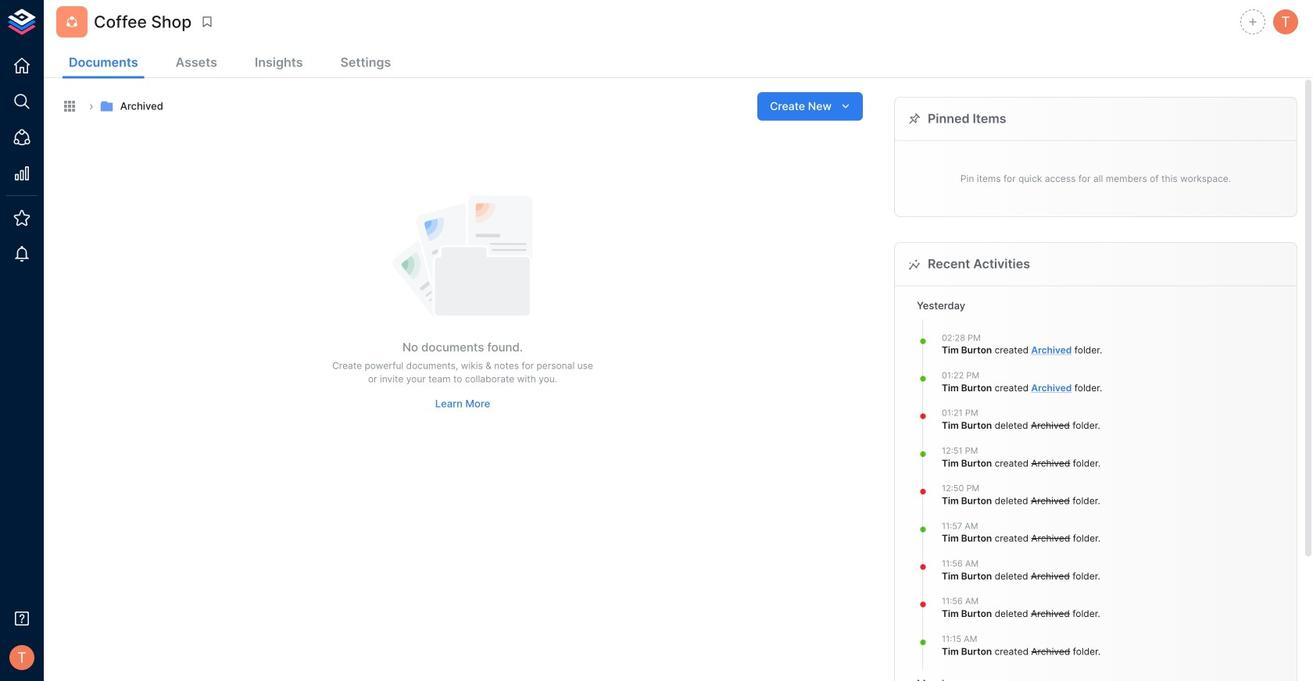 Task type: vqa. For each thing, say whether or not it's contained in the screenshot.
Bookmark icon
yes



Task type: locate. For each thing, give the bounding box(es) containing it.
bookmark image
[[200, 15, 214, 29]]



